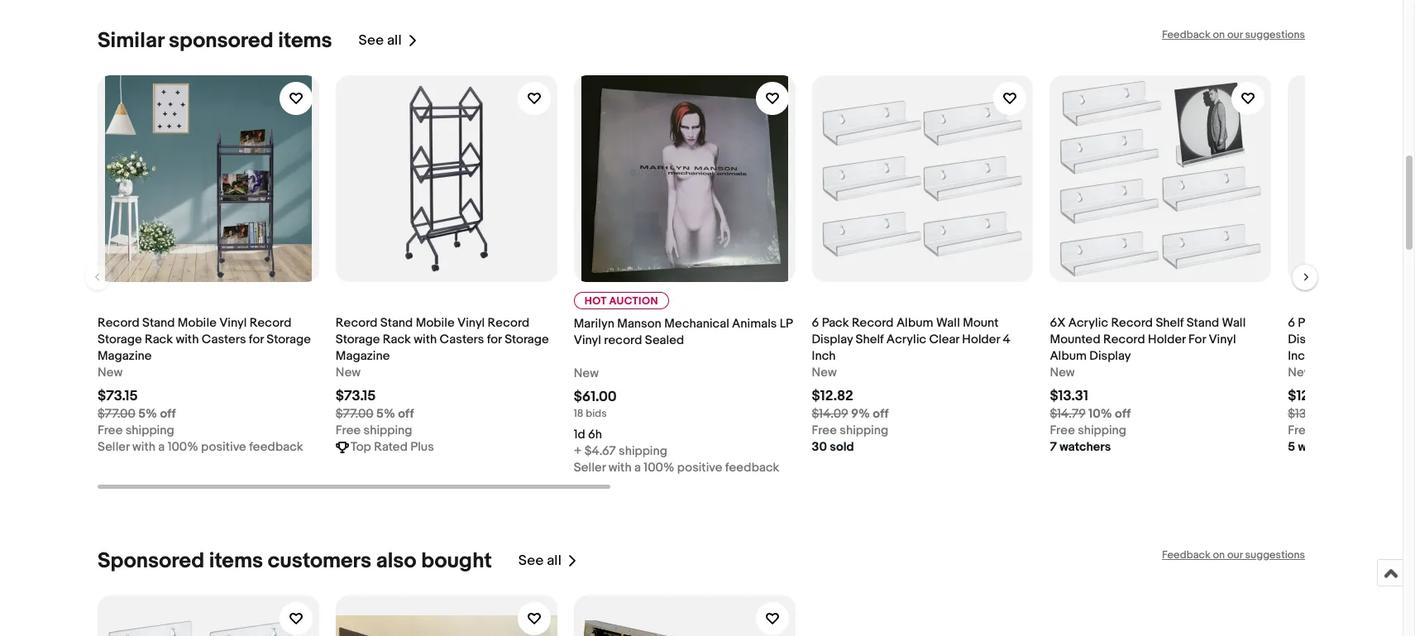 Task type: describe. For each thing, give the bounding box(es) containing it.
feedback inside record stand mobile vinyl record storage rack with casters for storage magazine new $73.15 $77.00 5% off free shipping seller with a 100% positive feedback
[[249, 439, 303, 455]]

off inside 6 pack record album wall mount display shelf acrylic clear holder 4 inch new $12.82 $14.09 9% off free shipping 30 sold
[[873, 406, 889, 422]]

watchers inside 6x acrylic record shelf stand wall mounted record holder for vinyl album display new $13.31 $14.79 10% off free shipping 7 watchers
[[1060, 439, 1111, 455]]

vinyl inside 'record stand mobile vinyl record storage rack with casters for storage magazine new $73.15 $77.00 5% off free shipping'
[[457, 315, 485, 331]]

$61.00
[[574, 388, 617, 405]]

shipping inside 6x acrylic record shelf stand wall mounted record holder for vinyl album display new $13.31 $14.79 10% off free shipping 7 watchers
[[1078, 422, 1127, 438]]

free inside 6x acrylic record shelf stand wall mounted record holder for vinyl album display new $13.31 $14.79 10% off free shipping 7 watchers
[[1050, 422, 1075, 438]]

new text field for $73.15
[[336, 364, 361, 381]]

new text field for $61.00
[[574, 365, 599, 382]]

1 storage from the left
[[98, 331, 142, 347]]

$13.90
[[1288, 406, 1324, 422]]

wall inside 6 pack record album wall mount display shelf acrylic clear holder 4 inch new $12.82 $14.09 9% off free shipping 30 sold
[[936, 315, 960, 331]]

$4.67
[[585, 443, 616, 459]]

Seller with a 100% positive feedback text field
[[98, 439, 303, 455]]

$14.09
[[812, 406, 848, 422]]

pack for display
[[822, 315, 849, 331]]

mobile for record stand mobile vinyl record storage rack with casters for storage magazine new $73.15 $77.00 5% off free shipping
[[416, 315, 455, 331]]

record inside 6 pack record album wall mount display shelf acrylic clear holder 4 inch new $12.82 $14.09 9% off free shipping 30 sold
[[852, 315, 894, 331]]

$73.15 text field
[[98, 388, 138, 404]]

bought
[[421, 548, 492, 574]]

30 sold text field
[[812, 439, 854, 455]]

rack for record stand mobile vinyl record storage rack with casters for storage magazine new $73.15 $77.00 5% off free shipping
[[383, 331, 411, 347]]

watchers inside "6 pack record album w new $12.93 $13.90 free shipping 5 watchers"
[[1298, 439, 1350, 455]]

free inside 6 pack record album wall mount display shelf acrylic clear holder 4 inch new $12.82 $14.09 9% off free shipping 30 sold
[[812, 422, 837, 438]]

$12.82 text field
[[812, 388, 854, 404]]

new inside 'record stand mobile vinyl record storage rack with casters for storage magazine new $73.15 $77.00 5% off free shipping'
[[336, 364, 361, 380]]

our for similar sponsored items
[[1228, 28, 1243, 41]]

shipping inside 6 pack record album wall mount display shelf acrylic clear holder 4 inch new $12.82 $14.09 9% off free shipping 30 sold
[[840, 422, 889, 438]]

on for similar sponsored items
[[1213, 28, 1225, 41]]

auction
[[609, 294, 659, 307]]

$12.93 text field
[[1288, 388, 1330, 404]]

7 watchers text field
[[1050, 439, 1111, 455]]

album for display
[[897, 315, 934, 331]]

shipping inside record stand mobile vinyl record storage rack with casters for storage magazine new $73.15 $77.00 5% off free shipping seller with a 100% positive feedback
[[126, 422, 174, 438]]

new inside new $61.00 18 bids 1d 6h + $4.67 shipping seller with a 100% positive feedback
[[574, 365, 599, 381]]

pack for $12.93
[[1298, 315, 1326, 331]]

record inside "6 pack record album w new $12.93 $13.90 free shipping 5 watchers"
[[1328, 315, 1370, 331]]

all for sponsored items customers also bought
[[547, 553, 562, 569]]

on for sponsored items customers also bought
[[1213, 548, 1225, 561]]

see for similar sponsored items
[[359, 32, 384, 49]]

free inside record stand mobile vinyl record storage rack with casters for storage magazine new $73.15 $77.00 5% off free shipping seller with a 100% positive feedback
[[98, 422, 123, 438]]

shipping inside new $61.00 18 bids 1d 6h + $4.67 shipping seller with a 100% positive feedback
[[619, 443, 668, 459]]

$13.31
[[1050, 388, 1089, 404]]

shipping inside "6 pack record album w new $12.93 $13.90 free shipping 5 watchers"
[[1316, 422, 1365, 438]]

off inside 6x acrylic record shelf stand wall mounted record holder for vinyl album display new $13.31 $14.79 10% off free shipping 7 watchers
[[1115, 406, 1131, 422]]

record
[[604, 332, 642, 348]]

new text field for $73.15
[[98, 364, 123, 381]]

new text field for $12.82
[[812, 364, 837, 381]]

feedback inside new $61.00 18 bids 1d 6h + $4.67 shipping seller with a 100% positive feedback
[[725, 460, 780, 475]]

all for similar sponsored items
[[387, 32, 402, 49]]

9%
[[851, 406, 870, 422]]

100% inside record stand mobile vinyl record storage rack with casters for storage magazine new $73.15 $77.00 5% off free shipping seller with a 100% positive feedback
[[168, 439, 198, 455]]

free shipping text field for 6 pack record album w new $12.93 $13.90 free shipping 5 watchers
[[1288, 422, 1365, 439]]

with inside new $61.00 18 bids 1d 6h + $4.67 shipping seller with a 100% positive feedback
[[609, 460, 632, 475]]

sold
[[830, 439, 854, 455]]

acrylic inside 6 pack record album wall mount display shelf acrylic clear holder 4 inch new $12.82 $14.09 9% off free shipping 30 sold
[[887, 331, 927, 347]]

holder inside 6x acrylic record shelf stand wall mounted record holder for vinyl album display new $13.31 $14.79 10% off free shipping 7 watchers
[[1148, 331, 1186, 347]]

6 pack record album wall mount display shelf acrylic clear holder 4 inch new $12.82 $14.09 9% off free shipping 30 sold
[[812, 315, 1011, 455]]

6 for display
[[812, 315, 819, 331]]

positive inside record stand mobile vinyl record storage rack with casters for storage magazine new $73.15 $77.00 5% off free shipping seller with a 100% positive feedback
[[201, 439, 246, 455]]

shipping inside 'record stand mobile vinyl record storage rack with casters for storage magazine new $73.15 $77.00 5% off free shipping'
[[364, 422, 412, 438]]

sponsored
[[169, 28, 274, 53]]

marilyn
[[574, 316, 615, 331]]

4
[[1003, 331, 1011, 347]]

see all link for sponsored items customers also bought
[[519, 548, 578, 574]]

0 vertical spatial items
[[278, 28, 332, 53]]

5
[[1288, 439, 1296, 455]]

rack for record stand mobile vinyl record storage rack with casters for storage magazine new $73.15 $77.00 5% off free shipping seller with a 100% positive feedback
[[145, 331, 173, 347]]

for for record stand mobile vinyl record storage rack with casters for storage magazine new $73.15 $77.00 5% off free shipping
[[487, 331, 502, 347]]

top
[[351, 439, 371, 455]]

magazine for record stand mobile vinyl record storage rack with casters for storage magazine new $73.15 $77.00 5% off free shipping
[[336, 348, 390, 364]]

acrylic inside 6x acrylic record shelf stand wall mounted record holder for vinyl album display new $13.31 $14.79 10% off free shipping 7 watchers
[[1069, 315, 1109, 331]]

feedback on our suggestions link for sponsored items customers also bought
[[1162, 548, 1305, 561]]

album for $12.93
[[1373, 315, 1410, 331]]

a inside record stand mobile vinyl record storage rack with casters for storage magazine new $73.15 $77.00 5% off free shipping seller with a 100% positive feedback
[[158, 439, 165, 455]]

our for sponsored items customers also bought
[[1228, 548, 1243, 561]]

lp
[[780, 316, 793, 331]]

mounted
[[1050, 331, 1101, 347]]

plus
[[411, 439, 434, 455]]

See all text field
[[519, 553, 562, 569]]

customers
[[268, 548, 372, 574]]

Top Rated Plus text field
[[351, 439, 434, 455]]

vinyl inside record stand mobile vinyl record storage rack with casters for storage magazine new $73.15 $77.00 5% off free shipping seller with a 100% positive feedback
[[219, 315, 247, 331]]

10%
[[1089, 406, 1113, 422]]

free inside "6 pack record album w new $12.93 $13.90 free shipping 5 watchers"
[[1288, 422, 1313, 438]]

record stand mobile vinyl record storage rack with casters for storage magazine new $73.15 $77.00 5% off free shipping
[[336, 315, 549, 438]]

suggestions for similar sponsored items
[[1246, 28, 1305, 41]]

clear
[[930, 331, 960, 347]]

see all for similar sponsored items
[[359, 32, 402, 49]]

new text field for $13.31
[[1050, 364, 1075, 381]]



Task type: vqa. For each thing, say whether or not it's contained in the screenshot.


Task type: locate. For each thing, give the bounding box(es) containing it.
1 feedback on our suggestions link from the top
[[1162, 28, 1305, 41]]

vinyl inside hot auction marilyn manson mechanical animals lp vinyl record sealed
[[574, 332, 601, 348]]

stand inside record stand mobile vinyl record storage rack with casters for storage magazine new $73.15 $77.00 5% off free shipping seller with a 100% positive feedback
[[142, 315, 175, 331]]

feedback on our suggestions for similar sponsored items
[[1162, 28, 1305, 41]]

6 for $12.93
[[1288, 315, 1296, 331]]

New text field
[[98, 364, 123, 381], [1288, 364, 1313, 381], [574, 365, 599, 382]]

magazine inside record stand mobile vinyl record storage rack with casters for storage magazine new $73.15 $77.00 5% off free shipping seller with a 100% positive feedback
[[98, 348, 152, 364]]

holder inside 6 pack record album wall mount display shelf acrylic clear holder 4 inch new $12.82 $14.09 9% off free shipping 30 sold
[[962, 331, 1000, 347]]

0 horizontal spatial mobile
[[178, 315, 217, 331]]

1 free from the left
[[98, 422, 123, 438]]

positive inside new $61.00 18 bids 1d 6h + $4.67 shipping seller with a 100% positive feedback
[[677, 460, 723, 475]]

mobile for record stand mobile vinyl record storage rack with casters for storage magazine new $73.15 $77.00 5% off free shipping seller with a 100% positive feedback
[[178, 315, 217, 331]]

also
[[376, 548, 417, 574]]

w
[[1413, 315, 1415, 331]]

mechanical
[[664, 316, 729, 331]]

0 horizontal spatial seller
[[98, 439, 130, 455]]

suggestions
[[1246, 28, 1305, 41], [1246, 548, 1305, 561]]

2 feedback on our suggestions from the top
[[1162, 548, 1305, 561]]

1 casters from the left
[[202, 331, 246, 347]]

2 watchers from the left
[[1298, 439, 1350, 455]]

4 off from the left
[[1115, 406, 1131, 422]]

feedback
[[249, 439, 303, 455], [725, 460, 780, 475]]

watchers right 5 at right
[[1298, 439, 1350, 455]]

previous price $77.00 5% off text field
[[336, 406, 414, 422]]

shipping up 'rated'
[[364, 422, 412, 438]]

1 horizontal spatial 100%
[[644, 460, 675, 475]]

wall
[[936, 315, 960, 331], [1222, 315, 1246, 331]]

1d 6h text field
[[574, 427, 602, 443]]

5% inside record stand mobile vinyl record storage rack with casters for storage magazine new $73.15 $77.00 5% off free shipping seller with a 100% positive feedback
[[138, 406, 157, 422]]

seller
[[98, 439, 130, 455], [574, 460, 606, 475]]

off right 10%
[[1115, 406, 1131, 422]]

1 horizontal spatial pack
[[1298, 315, 1326, 331]]

new
[[98, 364, 123, 380], [336, 364, 361, 380], [812, 364, 837, 380], [1050, 364, 1075, 380], [1288, 364, 1313, 380], [574, 365, 599, 381]]

1 5% from the left
[[138, 406, 157, 422]]

off
[[160, 406, 176, 422], [398, 406, 414, 422], [873, 406, 889, 422], [1115, 406, 1131, 422]]

$77.00 for record stand mobile vinyl record storage rack with casters for storage magazine new $73.15 $77.00 5% off free shipping seller with a 100% positive feedback
[[98, 406, 136, 422]]

1 horizontal spatial mobile
[[416, 315, 455, 331]]

0 vertical spatial see all link
[[359, 28, 418, 53]]

holder left for
[[1148, 331, 1186, 347]]

2 our from the top
[[1228, 548, 1243, 561]]

vinyl
[[219, 315, 247, 331], [457, 315, 485, 331], [1209, 331, 1237, 347], [574, 332, 601, 348]]

magazine
[[98, 348, 152, 364], [336, 348, 390, 364]]

bids
[[586, 407, 607, 420]]

1 vertical spatial see all link
[[519, 548, 578, 574]]

rack up previous price $77.00 5% off text box
[[145, 331, 173, 347]]

0 horizontal spatial watchers
[[1060, 439, 1111, 455]]

album inside 6x acrylic record shelf stand wall mounted record holder for vinyl album display new $13.31 $14.79 10% off free shipping 7 watchers
[[1050, 348, 1087, 364]]

free down $14.79
[[1050, 422, 1075, 438]]

0 horizontal spatial casters
[[202, 331, 246, 347]]

rated
[[374, 439, 408, 455]]

new up the $13.31 text field
[[1050, 364, 1075, 380]]

2 mobile from the left
[[416, 315, 455, 331]]

top rated plus
[[351, 439, 434, 455]]

1 horizontal spatial holder
[[1148, 331, 1186, 347]]

new up $12.93
[[1288, 364, 1313, 380]]

0 horizontal spatial 6
[[812, 315, 819, 331]]

0 vertical spatial a
[[158, 439, 165, 455]]

positive
[[201, 439, 246, 455], [677, 460, 723, 475]]

5% for record stand mobile vinyl record storage rack with casters for storage magazine new $73.15 $77.00 5% off free shipping seller with a 100% positive feedback
[[138, 406, 157, 422]]

casters inside record stand mobile vinyl record storage rack with casters for storage magazine new $73.15 $77.00 5% off free shipping seller with a 100% positive feedback
[[202, 331, 246, 347]]

1 horizontal spatial see all
[[519, 553, 562, 569]]

1 horizontal spatial $73.15
[[336, 388, 376, 404]]

manson
[[617, 316, 662, 331]]

100% inside new $61.00 18 bids 1d 6h + $4.67 shipping seller with a 100% positive feedback
[[644, 460, 675, 475]]

casters for record stand mobile vinyl record storage rack with casters for storage magazine new $73.15 $77.00 5% off free shipping seller with a 100% positive feedback
[[202, 331, 246, 347]]

pack up inch
[[822, 315, 849, 331]]

see for sponsored items customers also bought
[[519, 553, 544, 569]]

1 holder from the left
[[962, 331, 1000, 347]]

1 horizontal spatial stand
[[380, 315, 413, 331]]

5% for record stand mobile vinyl record storage rack with casters for storage magazine new $73.15 $77.00 5% off free shipping
[[376, 406, 395, 422]]

0 vertical spatial acrylic
[[1069, 315, 1109, 331]]

mobile
[[178, 315, 217, 331], [416, 315, 455, 331]]

2 horizontal spatial stand
[[1187, 315, 1220, 331]]

0 vertical spatial see
[[359, 32, 384, 49]]

1 horizontal spatial seller
[[574, 460, 606, 475]]

6 inside "6 pack record album w new $12.93 $13.90 free shipping 5 watchers"
[[1288, 315, 1296, 331]]

seller inside new $61.00 18 bids 1d 6h + $4.67 shipping seller with a 100% positive feedback
[[574, 460, 606, 475]]

record stand mobile vinyl record storage rack with casters for storage magazine new $73.15 $77.00 5% off free shipping seller with a 100% positive feedback
[[98, 315, 311, 455]]

sponsored items customers also bought
[[98, 548, 492, 574]]

New text field
[[336, 364, 361, 381], [812, 364, 837, 381], [1050, 364, 1075, 381]]

1 vertical spatial a
[[635, 460, 641, 475]]

off up seller with a 100% positive feedback text box
[[160, 406, 176, 422]]

sealed
[[645, 332, 684, 348]]

new text field for $12.93
[[1288, 364, 1313, 381]]

0 vertical spatial display
[[812, 331, 853, 347]]

2 horizontal spatial new text field
[[1288, 364, 1313, 381]]

wall inside 6x acrylic record shelf stand wall mounted record holder for vinyl album display new $13.31 $14.79 10% off free shipping 7 watchers
[[1222, 315, 1246, 331]]

0 horizontal spatial feedback
[[249, 439, 303, 455]]

0 horizontal spatial $77.00
[[98, 406, 136, 422]]

1 on from the top
[[1213, 28, 1225, 41]]

6x acrylic record shelf stand wall mounted record holder for vinyl album display new $13.31 $14.79 10% off free shipping 7 watchers
[[1050, 315, 1246, 455]]

0 vertical spatial feedback on our suggestions link
[[1162, 28, 1305, 41]]

$12.82
[[812, 388, 854, 404]]

a
[[158, 439, 165, 455], [635, 460, 641, 475]]

1 horizontal spatial wall
[[1222, 315, 1246, 331]]

Free shipping text field
[[98, 422, 174, 439], [336, 422, 412, 439], [812, 422, 889, 439], [1050, 422, 1127, 439], [1288, 422, 1365, 439]]

rack inside 'record stand mobile vinyl record storage rack with casters for storage magazine new $73.15 $77.00 5% off free shipping'
[[383, 331, 411, 347]]

See all text field
[[359, 32, 402, 49]]

for
[[1189, 331, 1206, 347]]

2 new text field from the left
[[812, 364, 837, 381]]

5 watchers text field
[[1288, 439, 1350, 455]]

1 horizontal spatial display
[[1090, 348, 1131, 364]]

0 vertical spatial 100%
[[168, 439, 198, 455]]

1 horizontal spatial shelf
[[1156, 315, 1184, 331]]

feedback
[[1162, 28, 1211, 41], [1162, 548, 1211, 561]]

2 horizontal spatial album
[[1373, 315, 1410, 331]]

new up $73.15 text box
[[336, 364, 361, 380]]

0 vertical spatial on
[[1213, 28, 1225, 41]]

record
[[98, 315, 140, 331], [250, 315, 292, 331], [336, 315, 378, 331], [488, 315, 530, 331], [852, 315, 894, 331], [1111, 315, 1153, 331], [1328, 315, 1370, 331], [1104, 331, 1146, 347]]

1 horizontal spatial rack
[[383, 331, 411, 347]]

5%
[[138, 406, 157, 422], [376, 406, 395, 422]]

1 magazine from the left
[[98, 348, 152, 364]]

mobile inside 'record stand mobile vinyl record storage rack with casters for storage magazine new $73.15 $77.00 5% off free shipping'
[[416, 315, 455, 331]]

album up clear
[[897, 315, 934, 331]]

see all link for similar sponsored items
[[359, 28, 418, 53]]

0 horizontal spatial see
[[359, 32, 384, 49]]

feedback for similar sponsored items
[[1162, 28, 1211, 41]]

album down mounted
[[1050, 348, 1087, 364]]

new inside "6 pack record album w new $12.93 $13.90 free shipping 5 watchers"
[[1288, 364, 1313, 380]]

0 horizontal spatial rack
[[145, 331, 173, 347]]

1 horizontal spatial acrylic
[[1069, 315, 1109, 331]]

1 new text field from the left
[[336, 364, 361, 381]]

1 horizontal spatial magazine
[[336, 348, 390, 364]]

1 vertical spatial see all
[[519, 553, 562, 569]]

similar
[[98, 28, 164, 53]]

album inside "6 pack record album w new $12.93 $13.90 free shipping 5 watchers"
[[1373, 315, 1410, 331]]

1 free shipping text field from the left
[[98, 422, 174, 439]]

1 suggestions from the top
[[1246, 28, 1305, 41]]

Seller with a 100% positive feedback text field
[[574, 460, 780, 476]]

$73.15 text field
[[336, 388, 376, 404]]

0 horizontal spatial pack
[[822, 315, 849, 331]]

1 horizontal spatial see all link
[[519, 548, 578, 574]]

$77.00 down $73.15 text field
[[98, 406, 136, 422]]

3 new text field from the left
[[1050, 364, 1075, 381]]

6 right lp
[[812, 315, 819, 331]]

2 6 from the left
[[1288, 315, 1296, 331]]

18 bids text field
[[574, 407, 607, 420]]

our
[[1228, 28, 1243, 41], [1228, 548, 1243, 561]]

0 vertical spatial suggestions
[[1246, 28, 1305, 41]]

free inside 'record stand mobile vinyl record storage rack with casters for storage magazine new $73.15 $77.00 5% off free shipping'
[[336, 422, 361, 438]]

0 horizontal spatial new text field
[[98, 364, 123, 381]]

2 feedback on our suggestions link from the top
[[1162, 548, 1305, 561]]

feedback on our suggestions
[[1162, 28, 1305, 41], [1162, 548, 1305, 561]]

1 $77.00 from the left
[[98, 406, 136, 422]]

free
[[98, 422, 123, 438], [336, 422, 361, 438], [812, 422, 837, 438], [1050, 422, 1075, 438], [1288, 422, 1313, 438]]

new down inch
[[812, 364, 837, 380]]

display inside 6x acrylic record shelf stand wall mounted record holder for vinyl album display new $13.31 $14.79 10% off free shipping 7 watchers
[[1090, 348, 1131, 364]]

free shipping text field for record stand mobile vinyl record storage rack with casters for storage magazine new $73.15 $77.00 5% off free shipping seller with a 100% positive feedback
[[98, 422, 174, 439]]

1 horizontal spatial new text field
[[812, 364, 837, 381]]

$77.00
[[98, 406, 136, 422], [336, 406, 374, 422]]

0 horizontal spatial see all
[[359, 32, 402, 49]]

previous price $13.90 7% off text field
[[1288, 406, 1364, 422]]

2 $77.00 from the left
[[336, 406, 374, 422]]

2 horizontal spatial new text field
[[1050, 364, 1075, 381]]

1 vertical spatial feedback on our suggestions
[[1162, 548, 1305, 561]]

1 vertical spatial seller
[[574, 460, 606, 475]]

$13.31 text field
[[1050, 388, 1089, 404]]

3 free shipping text field from the left
[[812, 422, 889, 439]]

5% up seller with a 100% positive feedback text box
[[138, 406, 157, 422]]

2 free shipping text field from the left
[[336, 422, 412, 439]]

new up $61.00 text field
[[574, 365, 599, 381]]

1 horizontal spatial casters
[[440, 331, 484, 347]]

new text field up $73.15 text box
[[336, 364, 361, 381]]

for inside 'record stand mobile vinyl record storage rack with casters for storage magazine new $73.15 $77.00 5% off free shipping'
[[487, 331, 502, 347]]

2 holder from the left
[[1148, 331, 1186, 347]]

shelf inside 6x acrylic record shelf stand wall mounted record holder for vinyl album display new $13.31 $14.79 10% off free shipping 7 watchers
[[1156, 315, 1184, 331]]

2 feedback from the top
[[1162, 548, 1211, 561]]

1 vertical spatial acrylic
[[887, 331, 927, 347]]

3 off from the left
[[873, 406, 889, 422]]

2 off from the left
[[398, 406, 414, 422]]

with inside 'record stand mobile vinyl record storage rack with casters for storage magazine new $73.15 $77.00 5% off free shipping'
[[414, 331, 437, 347]]

casters for record stand mobile vinyl record storage rack with casters for storage magazine new $73.15 $77.00 5% off free shipping
[[440, 331, 484, 347]]

holder
[[962, 331, 1000, 347], [1148, 331, 1186, 347]]

1 feedback on our suggestions from the top
[[1162, 28, 1305, 41]]

0 horizontal spatial holder
[[962, 331, 1000, 347]]

2 wall from the left
[[1222, 315, 1246, 331]]

4 free shipping text field from the left
[[1050, 422, 1127, 439]]

2 rack from the left
[[383, 331, 411, 347]]

new inside 6 pack record album wall mount display shelf acrylic clear holder 4 inch new $12.82 $14.09 9% off free shipping 30 sold
[[812, 364, 837, 380]]

0 horizontal spatial display
[[812, 331, 853, 347]]

0 horizontal spatial album
[[897, 315, 934, 331]]

0 horizontal spatial 100%
[[168, 439, 198, 455]]

previous price $14.79 10% off text field
[[1050, 406, 1131, 422]]

for for record stand mobile vinyl record storage rack with casters for storage magazine new $73.15 $77.00 5% off free shipping seller with a 100% positive feedback
[[249, 331, 264, 347]]

1 vertical spatial suggestions
[[1246, 548, 1305, 561]]

0 horizontal spatial positive
[[201, 439, 246, 455]]

$73.15 up previous price $77.00 5% off text field
[[336, 388, 376, 404]]

0 horizontal spatial all
[[387, 32, 402, 49]]

0 vertical spatial feedback
[[249, 439, 303, 455]]

feedback on our suggestions for sponsored items customers also bought
[[1162, 548, 1305, 561]]

inch
[[812, 348, 836, 364]]

0 horizontal spatial acrylic
[[887, 331, 927, 347]]

for
[[249, 331, 264, 347], [487, 331, 502, 347]]

with
[[176, 331, 199, 347], [414, 331, 437, 347], [132, 439, 156, 455], [609, 460, 632, 475]]

animals
[[732, 316, 777, 331]]

storage
[[98, 331, 142, 347], [267, 331, 311, 347], [336, 331, 380, 347], [505, 331, 549, 347]]

2 free from the left
[[336, 422, 361, 438]]

stand inside 6x acrylic record shelf stand wall mounted record holder for vinyl album display new $13.31 $14.79 10% off free shipping 7 watchers
[[1187, 315, 1220, 331]]

1 vertical spatial on
[[1213, 548, 1225, 561]]

free down $13.90
[[1288, 422, 1313, 438]]

6
[[812, 315, 819, 331], [1288, 315, 1296, 331]]

6 up $12.93
[[1288, 315, 1296, 331]]

$77.00 inside 'record stand mobile vinyl record storage rack with casters for storage magazine new $73.15 $77.00 5% off free shipping'
[[336, 406, 374, 422]]

1 vertical spatial all
[[547, 553, 562, 569]]

2 for from the left
[[487, 331, 502, 347]]

3 stand from the left
[[1187, 315, 1220, 331]]

off up top rated plus
[[398, 406, 414, 422]]

1 horizontal spatial 5%
[[376, 406, 395, 422]]

3 free from the left
[[812, 422, 837, 438]]

display
[[812, 331, 853, 347], [1090, 348, 1131, 364]]

off right 9%
[[873, 406, 889, 422]]

0 vertical spatial seller
[[98, 439, 130, 455]]

1 watchers from the left
[[1060, 439, 1111, 455]]

casters
[[202, 331, 246, 347], [440, 331, 484, 347]]

rack up previous price $77.00 5% off text field
[[383, 331, 411, 347]]

watchers right 7
[[1060, 439, 1111, 455]]

mount
[[963, 315, 999, 331]]

1 our from the top
[[1228, 28, 1243, 41]]

2 magazine from the left
[[336, 348, 390, 364]]

previous price $77.00 5% off text field
[[98, 406, 176, 422]]

1 mobile from the left
[[178, 315, 217, 331]]

1 $73.15 from the left
[[98, 388, 138, 404]]

magazine up $73.15 text box
[[336, 348, 390, 364]]

5% inside 'record stand mobile vinyl record storage rack with casters for storage magazine new $73.15 $77.00 5% off free shipping'
[[376, 406, 395, 422]]

display down mounted
[[1090, 348, 1131, 364]]

watchers
[[1060, 439, 1111, 455], [1298, 439, 1350, 455]]

shipping up seller with a 100% positive feedback text field
[[619, 443, 668, 459]]

1 vertical spatial display
[[1090, 348, 1131, 364]]

stand
[[142, 315, 175, 331], [380, 315, 413, 331], [1187, 315, 1220, 331]]

0 horizontal spatial $73.15
[[98, 388, 138, 404]]

$73.15 inside 'record stand mobile vinyl record storage rack with casters for storage magazine new $73.15 $77.00 5% off free shipping'
[[336, 388, 376, 404]]

+ $4.67 shipping text field
[[574, 443, 668, 460]]

stand inside 'record stand mobile vinyl record storage rack with casters for storage magazine new $73.15 $77.00 5% off free shipping'
[[380, 315, 413, 331]]

1 horizontal spatial for
[[487, 331, 502, 347]]

mobile inside record stand mobile vinyl record storage rack with casters for storage magazine new $73.15 $77.00 5% off free shipping seller with a 100% positive feedback
[[178, 315, 217, 331]]

1d
[[574, 427, 585, 442]]

100%
[[168, 439, 198, 455], [644, 460, 675, 475]]

0 horizontal spatial for
[[249, 331, 264, 347]]

$77.00 for record stand mobile vinyl record storage rack with casters for storage magazine new $73.15 $77.00 5% off free shipping
[[336, 406, 374, 422]]

5% up 'rated'
[[376, 406, 395, 422]]

2 casters from the left
[[440, 331, 484, 347]]

0 horizontal spatial stand
[[142, 315, 175, 331]]

new text field down inch
[[812, 364, 837, 381]]

pack
[[822, 315, 849, 331], [1298, 315, 1326, 331]]

6 pack record album w new $12.93 $13.90 free shipping 5 watchers
[[1288, 315, 1415, 455]]

0 vertical spatial feedback on our suggestions
[[1162, 28, 1305, 41]]

1 horizontal spatial items
[[278, 28, 332, 53]]

1 vertical spatial shelf
[[856, 331, 884, 347]]

4 storage from the left
[[505, 331, 549, 347]]

5 free shipping text field from the left
[[1288, 422, 1365, 439]]

new $61.00 18 bids 1d 6h + $4.67 shipping seller with a 100% positive feedback
[[574, 365, 780, 475]]

0 vertical spatial all
[[387, 32, 402, 49]]

new text field up the $13.31 text field
[[1050, 364, 1075, 381]]

magazine up $73.15 text field
[[98, 348, 152, 364]]

for inside record stand mobile vinyl record storage rack with casters for storage magazine new $73.15 $77.00 5% off free shipping seller with a 100% positive feedback
[[249, 331, 264, 347]]

pack inside 6 pack record album wall mount display shelf acrylic clear holder 4 inch new $12.82 $14.09 9% off free shipping 30 sold
[[822, 315, 849, 331]]

1 horizontal spatial album
[[1050, 348, 1087, 364]]

0 vertical spatial our
[[1228, 28, 1243, 41]]

all
[[387, 32, 402, 49], [547, 553, 562, 569]]

0 horizontal spatial a
[[158, 439, 165, 455]]

suggestions for sponsored items customers also bought
[[1246, 548, 1305, 561]]

new up $73.15 text field
[[98, 364, 123, 380]]

new text field up $61.00 text field
[[574, 365, 599, 382]]

2 $73.15 from the left
[[336, 388, 376, 404]]

2 5% from the left
[[376, 406, 395, 422]]

7
[[1050, 439, 1057, 455]]

1 vertical spatial our
[[1228, 548, 1243, 561]]

shipping down 10%
[[1078, 422, 1127, 438]]

free down $73.15 text field
[[98, 422, 123, 438]]

pack up $12.93 text field
[[1298, 315, 1326, 331]]

display up inch
[[812, 331, 853, 347]]

1 pack from the left
[[822, 315, 849, 331]]

1 vertical spatial see
[[519, 553, 544, 569]]

magazine inside 'record stand mobile vinyl record storage rack with casters for storage magazine new $73.15 $77.00 5% off free shipping'
[[336, 348, 390, 364]]

$73.15 up previous price $77.00 5% off text box
[[98, 388, 138, 404]]

album
[[897, 315, 934, 331], [1373, 315, 1410, 331], [1050, 348, 1087, 364]]

2 on from the top
[[1213, 548, 1225, 561]]

1 vertical spatial feedback
[[1162, 548, 1211, 561]]

1 wall from the left
[[936, 315, 960, 331]]

$12.93
[[1288, 388, 1330, 404]]

0 horizontal spatial items
[[209, 548, 263, 574]]

shipping
[[126, 422, 174, 438], [364, 422, 412, 438], [840, 422, 889, 438], [1078, 422, 1127, 438], [1316, 422, 1365, 438], [619, 443, 668, 459]]

feedback for sponsored items customers also bought
[[1162, 548, 1211, 561]]

on
[[1213, 28, 1225, 41], [1213, 548, 1225, 561]]

1 6 from the left
[[812, 315, 819, 331]]

acrylic
[[1069, 315, 1109, 331], [887, 331, 927, 347]]

similar sponsored items
[[98, 28, 332, 53]]

1 feedback from the top
[[1162, 28, 1211, 41]]

0 horizontal spatial see all link
[[359, 28, 418, 53]]

new text field up $12.93
[[1288, 364, 1313, 381]]

1 vertical spatial feedback on our suggestions link
[[1162, 548, 1305, 561]]

free shipping text field for record stand mobile vinyl record storage rack with casters for storage magazine new $73.15 $77.00 5% off free shipping
[[336, 422, 412, 439]]

see all link
[[359, 28, 418, 53], [519, 548, 578, 574]]

shelf inside 6 pack record album wall mount display shelf acrylic clear holder 4 inch new $12.82 $14.09 9% off free shipping 30 sold
[[856, 331, 884, 347]]

6x
[[1050, 315, 1066, 331]]

items
[[278, 28, 332, 53], [209, 548, 263, 574]]

1 horizontal spatial positive
[[677, 460, 723, 475]]

$73.15
[[98, 388, 138, 404], [336, 388, 376, 404]]

$73.15 for record stand mobile vinyl record storage rack with casters for storage magazine new $73.15 $77.00 5% off free shipping seller with a 100% positive feedback
[[98, 388, 138, 404]]

1 vertical spatial items
[[209, 548, 263, 574]]

1 horizontal spatial feedback
[[725, 460, 780, 475]]

1 horizontal spatial new text field
[[574, 365, 599, 382]]

seller inside record stand mobile vinyl record storage rack with casters for storage magazine new $73.15 $77.00 5% off free shipping seller with a 100% positive feedback
[[98, 439, 130, 455]]

0 horizontal spatial wall
[[936, 315, 960, 331]]

hot
[[585, 294, 607, 307]]

stand for record stand mobile vinyl record storage rack with casters for storage magazine new $73.15 $77.00 5% off free shipping
[[380, 315, 413, 331]]

rack
[[145, 331, 173, 347], [383, 331, 411, 347]]

album left w on the right
[[1373, 315, 1410, 331]]

seller down previous price $77.00 5% off text box
[[98, 439, 130, 455]]

4 free from the left
[[1050, 422, 1075, 438]]

free shipping text field for 6x acrylic record shelf stand wall mounted record holder for vinyl album display new $13.31 $14.79 10% off free shipping 7 watchers
[[1050, 422, 1127, 439]]

feedback on our suggestions link
[[1162, 28, 1305, 41], [1162, 548, 1305, 561]]

$73.15 inside record stand mobile vinyl record storage rack with casters for storage magazine new $73.15 $77.00 5% off free shipping seller with a 100% positive feedback
[[98, 388, 138, 404]]

1 horizontal spatial all
[[547, 553, 562, 569]]

shipping down 9%
[[840, 422, 889, 438]]

0 horizontal spatial new text field
[[336, 364, 361, 381]]

new inside record stand mobile vinyl record storage rack with casters for storage magazine new $73.15 $77.00 5% off free shipping seller with a 100% positive feedback
[[98, 364, 123, 380]]

display inside 6 pack record album wall mount display shelf acrylic clear holder 4 inch new $12.82 $14.09 9% off free shipping 30 sold
[[812, 331, 853, 347]]

see all
[[359, 32, 402, 49], [519, 553, 562, 569]]

shipping up 5 watchers text box
[[1316, 422, 1365, 438]]

album inside 6 pack record album wall mount display shelf acrylic clear holder 4 inch new $12.82 $14.09 9% off free shipping 30 sold
[[897, 315, 934, 331]]

feedback on our suggestions link for similar sponsored items
[[1162, 28, 1305, 41]]

sponsored
[[98, 548, 204, 574]]

off inside record stand mobile vinyl record storage rack with casters for storage magazine new $73.15 $77.00 5% off free shipping seller with a 100% positive feedback
[[160, 406, 176, 422]]

free up top
[[336, 422, 361, 438]]

$77.00 inside record stand mobile vinyl record storage rack with casters for storage magazine new $73.15 $77.00 5% off free shipping seller with a 100% positive feedback
[[98, 406, 136, 422]]

2 pack from the left
[[1298, 315, 1326, 331]]

3 storage from the left
[[336, 331, 380, 347]]

0 horizontal spatial shelf
[[856, 331, 884, 347]]

2 stand from the left
[[380, 315, 413, 331]]

pack inside "6 pack record album w new $12.93 $13.90 free shipping 5 watchers"
[[1298, 315, 1326, 331]]

$73.15 for record stand mobile vinyl record storage rack with casters for storage magazine new $73.15 $77.00 5% off free shipping
[[336, 388, 376, 404]]

1 stand from the left
[[142, 315, 175, 331]]

0 vertical spatial positive
[[201, 439, 246, 455]]

1 rack from the left
[[145, 331, 173, 347]]

1 horizontal spatial watchers
[[1298, 439, 1350, 455]]

1 horizontal spatial a
[[635, 460, 641, 475]]

6 inside 6 pack record album wall mount display shelf acrylic clear holder 4 inch new $12.82 $14.09 9% off free shipping 30 sold
[[812, 315, 819, 331]]

30
[[812, 439, 827, 455]]

2 suggestions from the top
[[1246, 548, 1305, 561]]

0 horizontal spatial magazine
[[98, 348, 152, 364]]

previous price $14.09 9% off text field
[[812, 406, 889, 422]]

+
[[574, 443, 582, 459]]

rack inside record stand mobile vinyl record storage rack with casters for storage magazine new $73.15 $77.00 5% off free shipping seller with a 100% positive feedback
[[145, 331, 173, 347]]

1 for from the left
[[249, 331, 264, 347]]

1 horizontal spatial 6
[[1288, 315, 1296, 331]]

new inside 6x acrylic record shelf stand wall mounted record holder for vinyl album display new $13.31 $14.79 10% off free shipping 7 watchers
[[1050, 364, 1075, 380]]

0 vertical spatial feedback
[[1162, 28, 1211, 41]]

2 storage from the left
[[267, 331, 311, 347]]

1 off from the left
[[160, 406, 176, 422]]

1 horizontal spatial $77.00
[[336, 406, 374, 422]]

0 horizontal spatial 5%
[[138, 406, 157, 422]]

free shipping text field for 6 pack record album wall mount display shelf acrylic clear holder 4 inch new $12.82 $14.09 9% off free shipping 30 sold
[[812, 422, 889, 439]]

acrylic left clear
[[887, 331, 927, 347]]

5 free from the left
[[1288, 422, 1313, 438]]

$14.79
[[1050, 406, 1086, 422]]

a inside new $61.00 18 bids 1d 6h + $4.67 shipping seller with a 100% positive feedback
[[635, 460, 641, 475]]

hot auction marilyn manson mechanical animals lp vinyl record sealed
[[574, 294, 793, 348]]

seller down $4.67
[[574, 460, 606, 475]]

$61.00 text field
[[574, 388, 617, 405]]

stand for record stand mobile vinyl record storage rack with casters for storage magazine new $73.15 $77.00 5% off free shipping seller with a 100% positive feedback
[[142, 315, 175, 331]]

new text field up $73.15 text field
[[98, 364, 123, 381]]

shipping down $73.15 text field
[[126, 422, 174, 438]]

see all for sponsored items customers also bought
[[519, 553, 562, 569]]

0 vertical spatial see all
[[359, 32, 402, 49]]

1 horizontal spatial see
[[519, 553, 544, 569]]

shelf
[[1156, 315, 1184, 331], [856, 331, 884, 347]]

18
[[574, 407, 584, 420]]

1 vertical spatial positive
[[677, 460, 723, 475]]

casters inside 'record stand mobile vinyl record storage rack with casters for storage magazine new $73.15 $77.00 5% off free shipping'
[[440, 331, 484, 347]]

free up "30"
[[812, 422, 837, 438]]

acrylic up mounted
[[1069, 315, 1109, 331]]

1 vertical spatial 100%
[[644, 460, 675, 475]]

holder down mount at the right
[[962, 331, 1000, 347]]

$77.00 down $73.15 text box
[[336, 406, 374, 422]]

6h
[[588, 427, 602, 442]]

off inside 'record stand mobile vinyl record storage rack with casters for storage magazine new $73.15 $77.00 5% off free shipping'
[[398, 406, 414, 422]]

vinyl inside 6x acrylic record shelf stand wall mounted record holder for vinyl album display new $13.31 $14.79 10% off free shipping 7 watchers
[[1209, 331, 1237, 347]]

magazine for record stand mobile vinyl record storage rack with casters for storage magazine new $73.15 $77.00 5% off free shipping seller with a 100% positive feedback
[[98, 348, 152, 364]]

see
[[359, 32, 384, 49], [519, 553, 544, 569]]



